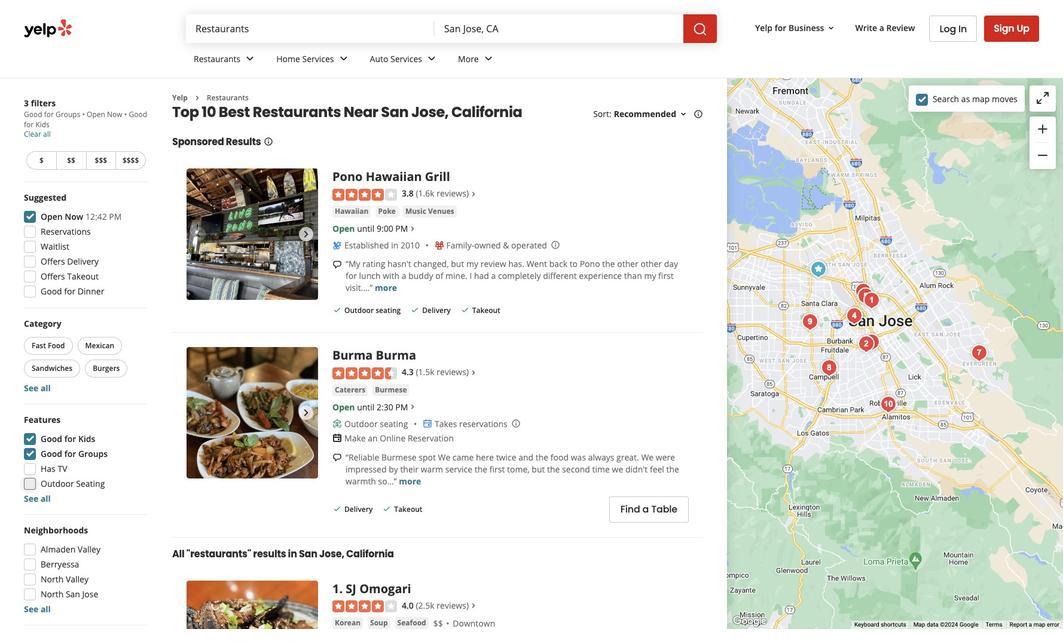 Task type: describe. For each thing, give the bounding box(es) containing it.
second
[[562, 464, 590, 475]]

0 horizontal spatial pono
[[333, 169, 363, 185]]

pm for pono hawaiian grill
[[396, 223, 408, 234]]

results
[[226, 135, 261, 149]]

0 vertical spatial my
[[466, 258, 478, 270]]

music venues button
[[403, 206, 457, 218]]

shortcuts
[[881, 622, 906, 629]]

jackie's place image
[[854, 285, 878, 309]]

16 family owned v2 image
[[435, 241, 444, 250]]

make
[[344, 433, 366, 444]]

0 vertical spatial kids
[[35, 120, 50, 130]]

1 vertical spatial jose,
[[319, 548, 344, 561]]

operated
[[511, 240, 547, 251]]

fast food button
[[24, 337, 73, 355]]

fast food
[[32, 341, 65, 351]]

north for north san jose
[[41, 589, 64, 600]]

the funny farm image
[[968, 341, 992, 365]]

1 • from the left
[[82, 109, 85, 120]]

auto services link
[[360, 43, 449, 78]]

1 vertical spatial 16 chevron right v2 image
[[408, 403, 418, 412]]

different
[[543, 270, 577, 282]]

a for report
[[1029, 622, 1032, 629]]

tv
[[58, 463, 67, 475]]

open now 12:42 pm
[[41, 211, 122, 222]]

terms link
[[986, 622, 1003, 629]]

now inside suggested group
[[65, 211, 83, 222]]

seating for delivery
[[376, 305, 401, 316]]

1 horizontal spatial jose,
[[411, 103, 449, 122]]

see all for almaden
[[24, 604, 51, 615]]

korean
[[335, 618, 361, 629]]

korean button
[[333, 618, 363, 630]]

0 vertical spatial 16 chevron right v2 image
[[192, 93, 202, 103]]

"my
[[346, 258, 360, 270]]

terms
[[986, 622, 1003, 629]]

omogari
[[360, 581, 411, 597]]

$$ button
[[56, 151, 86, 170]]

completely
[[498, 270, 541, 282]]

mexican button
[[77, 337, 122, 355]]

neighborhoods group
[[20, 525, 148, 616]]

1 horizontal spatial my
[[644, 270, 656, 282]]

north valley
[[41, 574, 89, 585]]

16 speech v2 image for burma burma
[[333, 454, 342, 463]]

4.3 star rating image
[[333, 368, 397, 380]]

open for open now 12:42 pm
[[41, 211, 63, 222]]

outdoor seating for delivery
[[344, 305, 401, 316]]

16 outdoor seating v2 image
[[333, 419, 342, 429]]

takeout for 16 checkmark v2 image to the middle
[[394, 505, 423, 515]]

search image
[[693, 22, 708, 36]]

impressed
[[346, 464, 387, 475]]

1 horizontal spatial 16 chevron right v2 image
[[408, 224, 418, 234]]

0 vertical spatial now
[[107, 109, 122, 120]]

0 vertical spatial hawaiian
[[366, 169, 422, 185]]

sj omogari link
[[346, 581, 411, 597]]

©2024
[[940, 622, 958, 629]]

(1.5k reviews) link
[[416, 366, 478, 379]]

all
[[172, 548, 185, 561]]

buddy
[[409, 270, 433, 282]]

changed,
[[414, 258, 449, 270]]

all for category
[[41, 383, 51, 394]]

suggested
[[24, 192, 66, 203]]

16 chevron down v2 image
[[679, 110, 688, 119]]

and
[[519, 452, 534, 463]]

for inside suggested group
[[64, 286, 76, 297]]

1 horizontal spatial in
[[391, 240, 398, 251]]

twice
[[496, 452, 516, 463]]

first inside "reliable burmese spot we came here twice and the food was always great. we were impressed by their warm service the first tome, but the second time we didn't feel the warmth so…"
[[490, 464, 505, 475]]

"restaurants"
[[186, 548, 251, 561]]

all right clear at the top
[[43, 129, 51, 139]]

1 burma from the left
[[333, 348, 373, 364]]

services for auto services
[[391, 53, 422, 64]]

more for hawaiian
[[375, 282, 397, 294]]

jose
[[82, 589, 98, 600]]

9:00
[[377, 223, 393, 234]]

pm inside suggested group
[[109, 211, 122, 222]]

address, neighborhood, city, state or zip text field
[[435, 14, 684, 43]]

with
[[383, 270, 400, 282]]

report a map error
[[1010, 622, 1060, 629]]

restaurants down restaurants link on the top left of page
[[207, 93, 249, 103]]

log in link
[[930, 16, 977, 42]]

for down filters
[[44, 109, 54, 120]]

sj omogari image
[[860, 289, 884, 313]]

outdoor for delivery
[[344, 305, 374, 316]]

i
[[470, 270, 472, 282]]

0 vertical spatial 16 checkmark v2 image
[[410, 305, 420, 315]]

reservations
[[459, 418, 508, 430]]

16 takes reservations v2 image
[[423, 419, 432, 429]]

water tower kitchen image
[[818, 356, 841, 380]]

we
[[612, 464, 623, 475]]

groups for good for groups
[[78, 449, 108, 460]]

visit.…"
[[346, 282, 373, 294]]

yelp for business
[[755, 22, 824, 33]]

16 chevron right v2 image for (1.5k reviews)
[[469, 368, 478, 378]]

sign up
[[994, 22, 1030, 35]]

auto services
[[370, 53, 422, 64]]

dinner
[[78, 286, 104, 297]]

recommended button
[[614, 108, 688, 120]]

but inside "reliable burmese spot we came here twice and the food was always great. we were impressed by their warm service the first tome, but the second time we didn't feel the warmth so…"
[[532, 464, 545, 475]]

the table image
[[855, 333, 879, 356]]

seating
[[76, 478, 105, 490]]

for down 3
[[24, 120, 34, 130]]

services for home services
[[302, 53, 334, 64]]

a for find
[[643, 503, 649, 517]]

food
[[551, 452, 569, 463]]

2 burma from the left
[[376, 348, 416, 364]]

until for burma
[[357, 402, 375, 413]]

yelp for yelp for business
[[755, 22, 773, 33]]

the down were
[[667, 464, 679, 475]]

by
[[389, 464, 398, 475]]

1 we from the left
[[438, 452, 451, 463]]

all for neighborhoods
[[41, 604, 51, 615]]

mine.
[[446, 270, 468, 282]]

offers takeout
[[41, 271, 99, 282]]

athena grill image
[[807, 258, 831, 282]]

16 chevron right v2 image inside (1.6k reviews) link
[[469, 190, 478, 199]]

didn't
[[626, 464, 648, 475]]

restaurants up 16 info v2 icon
[[253, 103, 341, 122]]

map for error
[[1034, 622, 1046, 629]]

1 horizontal spatial $$
[[433, 618, 443, 629]]

sponsored results
[[172, 135, 261, 149]]

outdoor seating for takes reservations
[[344, 418, 408, 430]]

takeout for rightmost 16 checkmark v2 image
[[472, 305, 500, 316]]

2 we from the left
[[641, 452, 654, 463]]

recommended
[[614, 108, 676, 120]]

top
[[172, 103, 199, 122]]

clear all
[[24, 129, 51, 139]]

10
[[202, 103, 216, 122]]

(1.6k
[[416, 188, 435, 199]]

features
[[24, 414, 61, 426]]

1 horizontal spatial 16 checkmark v2 image
[[382, 505, 392, 514]]

3.8 star rating image
[[333, 189, 397, 201]]

the down "food"
[[547, 464, 560, 475]]

for inside button
[[775, 22, 787, 33]]

delivery inside suggested group
[[67, 256, 99, 267]]

log in
[[940, 22, 967, 36]]

good down 3
[[24, 109, 42, 120]]

was
[[571, 452, 586, 463]]

offers for offers takeout
[[41, 271, 65, 282]]

reviews) for pono hawaiian grill
[[437, 188, 469, 199]]

things to do, nail salons, plumbers text field
[[186, 14, 435, 43]]

danbi korean restaurant image
[[852, 280, 876, 304]]

good for dinner
[[41, 286, 104, 297]]

next image for burma
[[299, 406, 313, 421]]

san inside neighborhoods group
[[66, 589, 80, 600]]

outdoor seating
[[41, 478, 105, 490]]

16 chevron down v2 image
[[827, 23, 836, 33]]

16 speech v2 image for pono hawaiian grill
[[333, 260, 342, 269]]

auto
[[370, 53, 388, 64]]

so…"
[[378, 476, 397, 487]]

a for write
[[880, 22, 884, 33]]

food
[[48, 341, 65, 351]]

experience
[[579, 270, 622, 282]]

outdoor for takes reservations
[[344, 418, 378, 430]]

16 chevron right v2 image for (2.5k reviews)
[[469, 602, 478, 611]]

3 reviews) from the top
[[437, 600, 469, 612]]

but inside "my rating hasn't changed, but my review has. went back to pono the other other day for lunch with a buddy of mine. i had a completely different experience than my first visit.…"
[[451, 258, 464, 270]]

luna mexican kitchen - the alameda image
[[843, 304, 867, 328]]

outdoor inside features group
[[41, 478, 74, 490]]

slideshow element for pono
[[187, 169, 318, 300]]

soup button
[[368, 618, 390, 630]]

burma burma link
[[333, 348, 416, 364]]

sponsored
[[172, 135, 224, 149]]

"reliable
[[346, 452, 379, 463]]

open for open until 2:30 pm
[[333, 402, 355, 413]]

0 horizontal spatial california
[[346, 548, 394, 561]]

first inside "my rating hasn't changed, but my review has. went back to pono the other other day for lunch with a buddy of mine. i had a completely different experience than my first visit.…"
[[658, 270, 674, 282]]

home services
[[276, 53, 334, 64]]

0 horizontal spatial 16 checkmark v2 image
[[333, 505, 342, 514]]

4 star rating image
[[333, 601, 397, 613]]

2 • from the left
[[124, 109, 127, 120]]

next image for pono
[[299, 227, 313, 242]]

results
[[253, 548, 286, 561]]

zoom out image
[[1036, 148, 1050, 163]]

more link for burma
[[399, 476, 421, 487]]

keyboard shortcuts
[[855, 622, 906, 629]]

1 see all button from the top
[[24, 383, 51, 394]]

review
[[887, 22, 915, 33]]

neighborhoods
[[24, 525, 88, 536]]

the right and
[[536, 452, 549, 463]]

0 horizontal spatial 16 checkmark v2 image
[[333, 305, 342, 315]]

search as map moves
[[933, 93, 1018, 104]]

pono hawaiian grill link
[[333, 169, 450, 185]]



Task type: locate. For each thing, give the bounding box(es) containing it.
16 checkmark v2 image
[[333, 305, 342, 315], [460, 305, 470, 315], [382, 505, 392, 514]]

0 vertical spatial see all
[[24, 383, 51, 394]]

california down more link
[[451, 103, 522, 122]]

good for kids up $$ "button" on the left top of the page
[[24, 109, 147, 130]]

1 vertical spatial kids
[[78, 434, 95, 445]]

north down berryessa
[[41, 574, 64, 585]]

business categories element
[[184, 43, 1039, 78]]

previous image for burma burma
[[191, 406, 206, 421]]

kids inside features group
[[78, 434, 95, 445]]

2 horizontal spatial san
[[381, 103, 409, 122]]

24 chevron down v2 image for home services
[[336, 52, 351, 66]]

2 vertical spatial outdoor
[[41, 478, 74, 490]]

pm
[[109, 211, 122, 222], [396, 223, 408, 234], [396, 402, 408, 413]]

expand map image
[[1036, 91, 1050, 105]]

1 horizontal spatial 24 chevron down v2 image
[[425, 52, 439, 66]]

$$ inside "button"
[[67, 155, 75, 166]]

0 horizontal spatial delivery
[[67, 256, 99, 267]]

24 chevron down v2 image inside home services link
[[336, 52, 351, 66]]

0 vertical spatial until
[[357, 223, 375, 234]]

1 see from the top
[[24, 383, 38, 394]]

kids down filters
[[35, 120, 50, 130]]

16 speech v2 image
[[333, 260, 342, 269], [333, 454, 342, 463]]

features group
[[20, 414, 148, 505]]

1 horizontal spatial 16 checkmark v2 image
[[410, 305, 420, 315]]

1 other from the left
[[617, 258, 639, 270]]

san right results
[[299, 548, 317, 561]]

all inside features group
[[41, 493, 51, 505]]

1 24 chevron down v2 image from the left
[[243, 52, 257, 66]]

groups inside features group
[[78, 449, 108, 460]]

0 vertical spatial california
[[451, 103, 522, 122]]

see all inside neighborhoods group
[[24, 604, 51, 615]]

good for kids inside features group
[[41, 434, 95, 445]]

see all button
[[24, 383, 51, 394], [24, 493, 51, 505], [24, 604, 51, 615]]

see all button down has
[[24, 493, 51, 505]]

in left 2010 at the left top
[[391, 240, 398, 251]]

2 horizontal spatial delivery
[[422, 305, 451, 316]]

all inside category group
[[41, 383, 51, 394]]

groups for good for groups • open now •
[[56, 109, 80, 120]]

2 24 chevron down v2 image from the left
[[481, 52, 496, 66]]

delivery down warmth
[[344, 505, 373, 515]]

good down offers takeout
[[41, 286, 62, 297]]

map right 'as'
[[972, 93, 990, 104]]

has.
[[508, 258, 524, 270]]

1 horizontal spatial first
[[658, 270, 674, 282]]

more down the with
[[375, 282, 397, 294]]

time
[[592, 464, 610, 475]]

see all button down sandwiches button
[[24, 383, 51, 394]]

2 vertical spatial 16 chevron right v2 image
[[408, 224, 418, 234]]

other
[[617, 258, 639, 270], [641, 258, 662, 270]]

0 vertical spatial valley
[[78, 544, 100, 556]]

outdoor seating down the visit.…"
[[344, 305, 401, 316]]

all down has
[[41, 493, 51, 505]]

open down suggested
[[41, 211, 63, 222]]

1 vertical spatial in
[[288, 548, 297, 561]]

open
[[87, 109, 105, 120], [41, 211, 63, 222], [333, 223, 355, 234], [333, 402, 355, 413]]

back
[[549, 258, 568, 270]]

1 16 speech v2 image from the top
[[333, 260, 342, 269]]

until left 2:30
[[357, 402, 375, 413]]

google image
[[730, 614, 770, 630]]

hawaiian inside button
[[335, 206, 369, 216]]

yelp left business
[[755, 22, 773, 33]]

0 vertical spatial burmese
[[375, 385, 407, 395]]

pono up experience
[[580, 258, 600, 270]]

$$$
[[95, 155, 107, 166]]

family-
[[446, 240, 474, 251]]

now up reservations on the left top
[[65, 211, 83, 222]]

suggested group
[[20, 192, 148, 301]]

2 vertical spatial see all
[[24, 604, 51, 615]]

more for burma
[[399, 476, 421, 487]]

seating up online
[[380, 418, 408, 430]]

1 horizontal spatial burma
[[376, 348, 416, 364]]

valley for almaden valley
[[78, 544, 100, 556]]

open for open until 9:00 pm
[[333, 223, 355, 234]]

the down 'here'
[[475, 464, 487, 475]]

2 horizontal spatial 16 chevron right v2 image
[[469, 190, 478, 199]]

reviews) up venues
[[437, 188, 469, 199]]

all for features
[[41, 493, 51, 505]]

yelp inside yelp for business button
[[755, 22, 773, 33]]

1 vertical spatial outdoor
[[344, 418, 378, 430]]

groups up 'seating'
[[78, 449, 108, 460]]

reviews) right the (2.5k
[[437, 600, 469, 612]]

my up i
[[466, 258, 478, 270]]

None search field
[[186, 14, 717, 43]]

(2.5k reviews) link
[[416, 599, 478, 612]]

12:42
[[85, 211, 107, 222]]

0 vertical spatial more link
[[375, 282, 397, 294]]

1 vertical spatial see all button
[[24, 493, 51, 505]]

sj
[[346, 581, 356, 597]]

0 vertical spatial map
[[972, 93, 990, 104]]

0 horizontal spatial jose,
[[319, 548, 344, 561]]

0 horizontal spatial services
[[302, 53, 334, 64]]

previous image
[[191, 227, 206, 242], [191, 406, 206, 421]]

all
[[43, 129, 51, 139], [41, 383, 51, 394], [41, 493, 51, 505], [41, 604, 51, 615]]

3 see all button from the top
[[24, 604, 51, 615]]

2 vertical spatial see
[[24, 604, 38, 615]]

1 horizontal spatial yelp
[[755, 22, 773, 33]]

1 services from the left
[[302, 53, 334, 64]]

0 vertical spatial 16 speech v2 image
[[333, 260, 342, 269]]

takeout down the had at the left top of the page
[[472, 305, 500, 316]]

pm for burma burma
[[396, 402, 408, 413]]

pm right 2:30
[[396, 402, 408, 413]]

hawaiian
[[366, 169, 422, 185], [335, 206, 369, 216]]

first down "twice"
[[490, 464, 505, 475]]

offers down offers delivery
[[41, 271, 65, 282]]

2 other from the left
[[641, 258, 662, 270]]

1 offers from the top
[[41, 256, 65, 267]]

1 horizontal spatial now
[[107, 109, 122, 120]]

0 horizontal spatial but
[[451, 258, 464, 270]]

soup link
[[368, 618, 390, 630]]

see all button for good for kids
[[24, 493, 51, 505]]

best
[[219, 103, 250, 122]]

seafood link
[[395, 618, 429, 630]]

2 vertical spatial see all button
[[24, 604, 51, 615]]

$$ left $$$ button
[[67, 155, 75, 166]]

1 horizontal spatial kids
[[78, 434, 95, 445]]

map data ©2024 google
[[914, 622, 979, 629]]

1 vertical spatial delivery
[[422, 305, 451, 316]]

1 north from the top
[[41, 574, 64, 585]]

16 info v2 image
[[694, 110, 703, 119]]

0 horizontal spatial first
[[490, 464, 505, 475]]

0 vertical spatial in
[[391, 240, 398, 251]]

0 vertical spatial see
[[24, 383, 38, 394]]

1 horizontal spatial map
[[1034, 622, 1046, 629]]

24 chevron down v2 image left home
[[243, 52, 257, 66]]

1 vertical spatial takeout
[[472, 305, 500, 316]]

see inside neighborhoods group
[[24, 604, 38, 615]]

2 none field from the left
[[435, 14, 684, 43]]

almaden valley
[[41, 544, 100, 556]]

1 vertical spatial first
[[490, 464, 505, 475]]

good for kids
[[24, 109, 147, 130], [41, 434, 95, 445]]

a inside find a table link
[[643, 503, 649, 517]]

owned
[[474, 240, 501, 251]]

0 horizontal spatial more link
[[375, 282, 397, 294]]

24 chevron down v2 image inside auto services link
[[425, 52, 439, 66]]

see all for good
[[24, 493, 51, 505]]

reviews)
[[437, 188, 469, 199], [437, 367, 469, 378], [437, 600, 469, 612]]

1 vertical spatial until
[[357, 402, 375, 413]]

0 vertical spatial north
[[41, 574, 64, 585]]

seating
[[376, 305, 401, 316], [380, 418, 408, 430]]

1 vertical spatial hawaiian
[[335, 206, 369, 216]]

1 horizontal spatial california
[[451, 103, 522, 122]]

all down sandwiches button
[[41, 383, 51, 394]]

keyboard shortcuts button
[[855, 621, 906, 630]]

takeout up dinner
[[67, 271, 99, 282]]

24 chevron down v2 image
[[243, 52, 257, 66], [425, 52, 439, 66]]

0 horizontal spatial in
[[288, 548, 297, 561]]

yelp for yelp "link"
[[172, 93, 188, 103]]

always
[[588, 452, 614, 463]]

24 chevron down v2 image
[[336, 52, 351, 66], [481, 52, 496, 66]]

burgers button
[[85, 360, 128, 378]]

caterers button
[[333, 384, 368, 396]]

my right than
[[644, 270, 656, 282]]

0 horizontal spatial •
[[82, 109, 85, 120]]

3 see from the top
[[24, 604, 38, 615]]

next image
[[299, 227, 313, 242], [299, 406, 313, 421]]

their
[[400, 464, 419, 475]]

services
[[302, 53, 334, 64], [391, 53, 422, 64]]

open up 16 established in v2 icon
[[333, 223, 355, 234]]

groups down filters
[[56, 109, 80, 120]]

music venues link
[[403, 206, 457, 218]]

find
[[621, 503, 640, 517]]

1 see all from the top
[[24, 383, 51, 394]]

1 vertical spatial slideshow element
[[187, 348, 318, 479]]

see for almaden valley
[[24, 604, 38, 615]]

takeout inside suggested group
[[67, 271, 99, 282]]

24 chevron down v2 image right more
[[481, 52, 496, 66]]

0 vertical spatial $$
[[67, 155, 75, 166]]

2 see all from the top
[[24, 493, 51, 505]]

(1.5k reviews)
[[416, 367, 469, 378]]

outdoor up make on the left bottom
[[344, 418, 378, 430]]

restaurants up '10'
[[194, 53, 241, 64]]

bloom image
[[798, 310, 822, 334]]

up
[[1017, 22, 1030, 35]]

but up mine.
[[451, 258, 464, 270]]

until for pono
[[357, 223, 375, 234]]

info icon image
[[551, 240, 560, 250], [551, 240, 560, 250], [511, 419, 521, 429], [511, 419, 521, 429]]

None field
[[186, 14, 435, 43], [435, 14, 684, 43]]

2 16 speech v2 image from the top
[[333, 454, 342, 463]]

3.8
[[402, 188, 416, 199]]

2 offers from the top
[[41, 271, 65, 282]]

16 established in v2 image
[[333, 241, 342, 250]]

16 chevron right v2 image inside (1.5k reviews) link
[[469, 368, 478, 378]]

2 see all button from the top
[[24, 493, 51, 505]]

north
[[41, 574, 64, 585], [41, 589, 64, 600]]

next image left 16 outdoor seating v2 icon
[[299, 406, 313, 421]]

see all button inside features group
[[24, 493, 51, 505]]

outdoor down the visit.…"
[[344, 305, 374, 316]]

pono inside "my rating hasn't changed, but my review has. went back to pono the other other day for lunch with a buddy of mine. i had a completely different experience than my first visit.…"
[[580, 258, 600, 270]]

more link for hawaiian
[[375, 282, 397, 294]]

see all button for almaden valley
[[24, 604, 51, 615]]

north down the north valley
[[41, 589, 64, 600]]

2 outdoor seating from the top
[[344, 418, 408, 430]]

$$$ button
[[86, 151, 116, 170]]

none field things to do, nail salons, plumbers
[[186, 14, 435, 43]]

• up $$$$ button
[[124, 109, 127, 120]]

(2.5k reviews)
[[416, 600, 469, 612]]

grill
[[425, 169, 450, 185]]

reservations
[[41, 226, 91, 237]]

1 horizontal spatial •
[[124, 109, 127, 120]]

outdoor
[[344, 305, 374, 316], [344, 418, 378, 430], [41, 478, 74, 490]]

good for groups
[[41, 449, 108, 460]]

for inside "my rating hasn't changed, but my review has. went back to pono the other other day for lunch with a buddy of mine. i had a completely different experience than my first visit.…"
[[346, 270, 357, 282]]

lazy dog restaurant & bar image
[[877, 393, 901, 417]]

service
[[445, 464, 472, 475]]

1 vertical spatial yelp
[[172, 93, 188, 103]]

24 chevron down v2 image inside more link
[[481, 52, 496, 66]]

hasn't
[[388, 258, 411, 270]]

in right results
[[288, 548, 297, 561]]

valley right almaden
[[78, 544, 100, 556]]

burma
[[333, 348, 373, 364], [376, 348, 416, 364]]

1 vertical spatial north
[[41, 589, 64, 600]]

2 services from the left
[[391, 53, 422, 64]]

16 chevron right v2 image right (1.5k
[[469, 368, 478, 378]]

the inside "my rating hasn't changed, but my review has. went back to pono the other other day for lunch with a buddy of mine. i had a completely different experience than my first visit.…"
[[602, 258, 615, 270]]

pono up "3.8 star rating" 'image'
[[333, 169, 363, 185]]

had
[[474, 270, 489, 282]]

caterers link
[[333, 384, 368, 397]]

a right write
[[880, 22, 884, 33]]

a down hasn't
[[402, 270, 406, 282]]

16 checkmark v2 image up burma burma
[[333, 305, 342, 315]]

music
[[405, 206, 426, 216]]

16 checkmark v2 image
[[410, 305, 420, 315], [333, 505, 342, 514]]

0 horizontal spatial yelp
[[172, 93, 188, 103]]

0 vertical spatial takeout
[[67, 271, 99, 282]]

24 chevron down v2 image for restaurants
[[243, 52, 257, 66]]

see inside category group
[[24, 383, 38, 394]]

offers for offers delivery
[[41, 256, 65, 267]]

yelp link
[[172, 93, 188, 103]]

jose,
[[411, 103, 449, 122], [319, 548, 344, 561]]

see all
[[24, 383, 51, 394], [24, 493, 51, 505], [24, 604, 51, 615]]

takeout down "so…""
[[394, 505, 423, 515]]

0 horizontal spatial other
[[617, 258, 639, 270]]

good up has tv
[[41, 449, 62, 460]]

0 horizontal spatial my
[[466, 258, 478, 270]]

2 previous image from the top
[[191, 406, 206, 421]]

good up the $$$$
[[129, 109, 147, 120]]

0 vertical spatial next image
[[299, 227, 313, 242]]

0 horizontal spatial now
[[65, 211, 83, 222]]

waitlist
[[41, 241, 69, 252]]

• up $$ "button" on the left top of the page
[[82, 109, 85, 120]]

16 reservation v2 image
[[333, 434, 342, 443]]

0 vertical spatial offers
[[41, 256, 65, 267]]

0 vertical spatial san
[[381, 103, 409, 122]]

2 reviews) from the top
[[437, 367, 469, 378]]

top 10 best restaurants near san jose, california
[[172, 103, 522, 122]]

seafood button
[[395, 618, 429, 630]]

0 horizontal spatial san
[[66, 589, 80, 600]]

see inside features group
[[24, 493, 38, 505]]

restaurants inside business categories element
[[194, 53, 241, 64]]

soup
[[370, 618, 388, 629]]

burmese
[[375, 385, 407, 395], [381, 452, 417, 463]]

0 vertical spatial first
[[658, 270, 674, 282]]

1 horizontal spatial services
[[391, 53, 422, 64]]

review
[[481, 258, 506, 270]]

burmese up 2:30
[[375, 385, 407, 395]]

open down caterers link
[[333, 402, 355, 413]]

16 checkmark v2 image down i
[[460, 305, 470, 315]]

offers down waitlist
[[41, 256, 65, 267]]

map for moves
[[972, 93, 990, 104]]

0 horizontal spatial 16 chevron right v2 image
[[192, 93, 202, 103]]

1 vertical spatial next image
[[299, 406, 313, 421]]

3 see all from the top
[[24, 604, 51, 615]]

24 chevron down v2 image for more
[[481, 52, 496, 66]]

my
[[466, 258, 478, 270], [644, 270, 656, 282]]

16 chevron right v2 image
[[469, 368, 478, 378], [408, 403, 418, 412], [469, 602, 478, 611]]

2 24 chevron down v2 image from the left
[[425, 52, 439, 66]]

open until 9:00 pm
[[333, 223, 408, 234]]

for up tv
[[64, 449, 76, 460]]

16 chevron right v2 image inside (2.5k reviews) link
[[469, 602, 478, 611]]

offers
[[41, 256, 65, 267], [41, 271, 65, 282]]

for left business
[[775, 22, 787, 33]]

we up feel
[[641, 452, 654, 463]]

$$ down (2.5k reviews)
[[433, 618, 443, 629]]

day
[[664, 258, 678, 270]]

to
[[570, 258, 578, 270]]

1 horizontal spatial san
[[299, 548, 317, 561]]

16 checkmark v2 image down "so…""
[[382, 505, 392, 514]]

north san jose
[[41, 589, 98, 600]]

group
[[1030, 117, 1056, 169]]

for up good for groups
[[64, 434, 76, 445]]

good inside suggested group
[[41, 286, 62, 297]]

kids up good for groups
[[78, 434, 95, 445]]

a right find
[[643, 503, 649, 517]]

poke button
[[376, 206, 398, 218]]

0 vertical spatial groups
[[56, 109, 80, 120]]

a down review
[[491, 270, 496, 282]]

1 vertical spatial previous image
[[191, 406, 206, 421]]

other left day
[[641, 258, 662, 270]]

report a map error link
[[1010, 622, 1060, 629]]

casa villa image
[[860, 331, 884, 355]]

1 vertical spatial $$
[[433, 618, 443, 629]]

1 slideshow element from the top
[[187, 169, 318, 300]]

see all down sandwiches button
[[24, 383, 51, 394]]

none field address, neighborhood, city, state or zip
[[435, 14, 684, 43]]

burma up the 4.3
[[376, 348, 416, 364]]

sandwiches
[[32, 364, 72, 374]]

delivery down of
[[422, 305, 451, 316]]

california up 1 . sj omogari
[[346, 548, 394, 561]]

california
[[451, 103, 522, 122], [346, 548, 394, 561]]

burmese inside "reliable burmese spot we came here twice and the food was always great. we were impressed by their warm service the first tome, but the second time we didn't feel the warmth so…"
[[381, 452, 417, 463]]

1 vertical spatial seating
[[380, 418, 408, 430]]

1 horizontal spatial more link
[[399, 476, 421, 487]]

0 horizontal spatial takeout
[[67, 271, 99, 282]]

1 vertical spatial outdoor seating
[[344, 418, 408, 430]]

1 previous image from the top
[[191, 227, 206, 242]]

open inside suggested group
[[41, 211, 63, 222]]

more link down their
[[399, 476, 421, 487]]

as
[[962, 93, 970, 104]]

pm right 9:00
[[396, 223, 408, 234]]

2:30
[[377, 402, 393, 413]]

established in 2010
[[344, 240, 420, 251]]

zoom in image
[[1036, 122, 1050, 136]]

slideshow element for burma
[[187, 348, 318, 479]]

1 24 chevron down v2 image from the left
[[336, 52, 351, 66]]

0 vertical spatial delivery
[[67, 256, 99, 267]]

1 vertical spatial burmese
[[381, 452, 417, 463]]

2 vertical spatial delivery
[[344, 505, 373, 515]]

0 vertical spatial previous image
[[191, 227, 206, 242]]

2 north from the top
[[41, 589, 64, 600]]

0 horizontal spatial $$
[[67, 155, 75, 166]]

16 info v2 image
[[263, 137, 273, 147]]

search
[[933, 93, 959, 104]]

good down features
[[41, 434, 62, 445]]

now up '$$$'
[[107, 109, 122, 120]]

2 slideshow element from the top
[[187, 348, 318, 479]]

came
[[453, 452, 474, 463]]

2 see from the top
[[24, 493, 38, 505]]

1 until from the top
[[357, 223, 375, 234]]

until up established
[[357, 223, 375, 234]]

previous image for pono hawaiian grill
[[191, 227, 206, 242]]

yelp for business button
[[751, 17, 841, 39]]

home services link
[[267, 43, 360, 78]]

2 next image from the top
[[299, 406, 313, 421]]

good for kids up good for groups
[[41, 434, 95, 445]]

category group
[[22, 318, 148, 395]]

0 vertical spatial 16 chevron right v2 image
[[469, 368, 478, 378]]

we right spot
[[438, 452, 451, 463]]

services right home
[[302, 53, 334, 64]]

reviews) for burma burma
[[437, 367, 469, 378]]

clear
[[24, 129, 41, 139]]

1 vertical spatial see
[[24, 493, 38, 505]]

16 chevron right v2 image
[[192, 93, 202, 103], [469, 190, 478, 199], [408, 224, 418, 234]]

warmth
[[346, 476, 376, 487]]

1 reviews) from the top
[[437, 188, 469, 199]]

1 none field from the left
[[186, 14, 435, 43]]

0 horizontal spatial burma
[[333, 348, 373, 364]]

a inside the write a review link
[[880, 22, 884, 33]]

filters
[[31, 97, 56, 109]]

2 vertical spatial reviews)
[[437, 600, 469, 612]]

0 vertical spatial good for kids
[[24, 109, 147, 130]]

of
[[436, 270, 443, 282]]

restaurants
[[194, 53, 241, 64], [207, 93, 249, 103], [253, 103, 341, 122]]

1 vertical spatial pono
[[580, 258, 600, 270]]

burmese inside button
[[375, 385, 407, 395]]

2 horizontal spatial 16 checkmark v2 image
[[460, 305, 470, 315]]

1 vertical spatial my
[[644, 270, 656, 282]]

24 chevron down v2 image for auto services
[[425, 52, 439, 66]]

0 vertical spatial outdoor
[[344, 305, 374, 316]]

16 chevron right v2 image up downtown
[[469, 602, 478, 611]]

for down offers takeout
[[64, 286, 76, 297]]

0 vertical spatial seating
[[376, 305, 401, 316]]

1 outdoor seating from the top
[[344, 305, 401, 316]]

valley for north valley
[[66, 574, 89, 585]]

has tv
[[41, 463, 67, 475]]

data
[[927, 622, 939, 629]]

1 vertical spatial 16 chevron right v2 image
[[469, 190, 478, 199]]

2 until from the top
[[357, 402, 375, 413]]

1 vertical spatial but
[[532, 464, 545, 475]]

the up experience
[[602, 258, 615, 270]]

map region
[[635, 57, 1063, 630]]

jose, down auto services link
[[411, 103, 449, 122]]

see for good for kids
[[24, 493, 38, 505]]

map left error
[[1034, 622, 1046, 629]]

all inside neighborhoods group
[[41, 604, 51, 615]]

slideshow element
[[187, 169, 318, 300], [187, 348, 318, 479]]

1 next image from the top
[[299, 227, 313, 242]]

valley up north san jose
[[66, 574, 89, 585]]

outdoor down has tv
[[41, 478, 74, 490]]

hawaiian button
[[333, 206, 371, 218]]

seating for takes reservations
[[380, 418, 408, 430]]

2 vertical spatial san
[[66, 589, 80, 600]]

see all inside category group
[[24, 383, 51, 394]]

yelp
[[755, 22, 773, 33], [172, 93, 188, 103]]

next image left 16 established in v2 icon
[[299, 227, 313, 242]]

0 vertical spatial outdoor seating
[[344, 305, 401, 316]]

2 vertical spatial takeout
[[394, 505, 423, 515]]

north for north valley
[[41, 574, 64, 585]]

burmese up the by
[[381, 452, 417, 463]]

open up $$$ button
[[87, 109, 105, 120]]

16 speech v2 image down 16 reservation v2 image
[[333, 454, 342, 463]]

0 vertical spatial yelp
[[755, 22, 773, 33]]

see all button inside neighborhoods group
[[24, 604, 51, 615]]

an
[[368, 433, 378, 444]]

all down north san jose
[[41, 604, 51, 615]]

online
[[380, 433, 406, 444]]

pm right 12:42
[[109, 211, 122, 222]]

see all inside features group
[[24, 493, 51, 505]]

24 chevron down v2 image inside restaurants link
[[243, 52, 257, 66]]



Task type: vqa. For each thing, say whether or not it's contained in the screenshot.
the right 'some'
no



